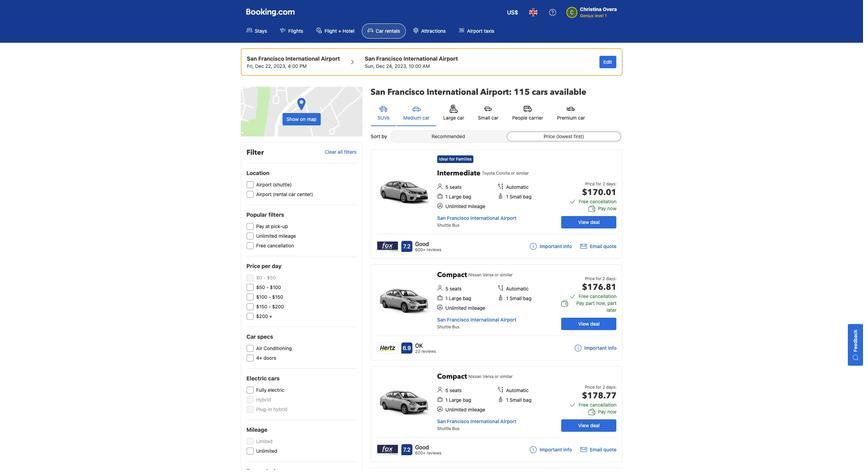 Task type: locate. For each thing, give the bounding box(es) containing it.
+ down $150 - $200
[[270, 314, 273, 319]]

1 vertical spatial nissan
[[469, 374, 482, 379]]

1 1 large bag from the top
[[446, 194, 472, 200]]

2 vertical spatial 2
[[603, 385, 606, 390]]

san inside san francisco international airport fri, dec 22, 2023, 4:00 pm
[[247, 56, 257, 62]]

2 vertical spatial 1 small bag
[[507, 397, 532, 403]]

francisco inside san francisco international airport sun, dec 24, 2023, 10:00 am
[[377, 56, 403, 62]]

0 vertical spatial 1 large bag
[[446, 194, 472, 200]]

$178.77
[[583, 390, 617, 402]]

2 7.2 from the top
[[404, 447, 411, 453]]

important info button
[[531, 243, 573, 250], [575, 345, 617, 352], [531, 447, 573, 454]]

1 good 600+ reviews from the top
[[416, 241, 442, 252]]

0 vertical spatial important
[[540, 243, 563, 249]]

car up sort by element
[[492, 115, 499, 121]]

1 horizontal spatial +
[[339, 28, 342, 34]]

2 view deal button from the top
[[562, 318, 617, 330]]

for for $178.77
[[597, 385, 602, 390]]

shuttle for $176.81
[[438, 325, 452, 330]]

free for $170.01
[[579, 199, 589, 205]]

level
[[595, 13, 604, 18]]

2 inside price for 2 days: $176.81
[[603, 276, 606, 281]]

francisco inside san francisco international airport fri, dec 22, 2023, 4:00 pm
[[259, 56, 285, 62]]

2 now from the top
[[608, 409, 617, 415]]

0 vertical spatial supplied by fox image
[[377, 241, 399, 252]]

price inside price for 2 days: $176.81
[[586, 276, 595, 281]]

san francisco international airport group
[[247, 54, 340, 70], [365, 54, 458, 70]]

1 view from the top
[[579, 219, 590, 225]]

- up $150 - $200
[[269, 294, 271, 300]]

3 days: from the top
[[607, 385, 617, 390]]

or
[[511, 171, 515, 176], [495, 272, 499, 278], [495, 374, 499, 379]]

filters
[[344, 149, 357, 155], [269, 212, 284, 218]]

compact
[[438, 270, 468, 280], [438, 372, 468, 381]]

for up $170.01
[[597, 181, 602, 187]]

1 600+ from the top
[[416, 247, 426, 252]]

now for $170.01
[[608, 206, 617, 211]]

1 vertical spatial 5 seats
[[446, 286, 462, 292]]

view deal button for $178.77
[[562, 420, 617, 432]]

1 2023, from the left
[[274, 63, 287, 69]]

3 view deal button from the top
[[562, 420, 617, 432]]

$176.81
[[583, 282, 617, 293]]

1 vertical spatial 1 large bag
[[446, 296, 472, 301]]

0 vertical spatial view deal button
[[562, 216, 617, 229]]

2 vertical spatial shuttle
[[438, 426, 452, 431]]

pay for $178.77
[[599, 409, 607, 415]]

0 vertical spatial customer rating 7.2 good element
[[416, 240, 442, 248]]

product card group containing $176.81
[[371, 265, 623, 361]]

2 inside price for 2 days: $170.01
[[603, 181, 606, 187]]

reviews inside ok 23 reviews
[[422, 349, 437, 354]]

2 bus from the top
[[453, 325, 460, 330]]

0 vertical spatial 5
[[446, 184, 449, 190]]

2 versa from the top
[[483, 374, 494, 379]]

for inside price for 2 days: $170.01
[[597, 181, 602, 187]]

$50 up "$50 - $100"
[[267, 275, 276, 281]]

pay down $170.01
[[599, 206, 607, 211]]

san francisco international airport shuttle bus
[[438, 215, 517, 228], [438, 317, 517, 330], [438, 419, 517, 431]]

1 vertical spatial important
[[585, 345, 607, 351]]

for for $170.01
[[597, 181, 602, 187]]

3 product card group from the top
[[371, 366, 623, 462]]

2 vertical spatial 1 large bag
[[446, 397, 472, 403]]

1 vertical spatial email quote button
[[581, 447, 617, 454]]

1 vertical spatial 7.2
[[404, 447, 411, 453]]

3 1 small bag from the top
[[507, 397, 532, 403]]

0 horizontal spatial san francisco international airport group
[[247, 54, 340, 70]]

3 2 from the top
[[603, 385, 606, 390]]

1 horizontal spatial $200
[[272, 304, 284, 310]]

1 view deal button from the top
[[562, 216, 617, 229]]

-
[[264, 275, 266, 281], [267, 285, 269, 290], [269, 294, 271, 300], [269, 304, 271, 310]]

2 vertical spatial product card group
[[371, 366, 623, 462]]

1 product card group from the top
[[371, 150, 623, 259]]

customer rating 6.9 ok element
[[416, 342, 437, 350]]

deal down $170.01
[[591, 219, 600, 225]]

car right "premium"
[[579, 115, 586, 121]]

2 up $170.01
[[603, 181, 606, 187]]

automatic for $176.81
[[507, 286, 529, 292]]

2 vertical spatial important info
[[540, 447, 573, 453]]

part left now,
[[586, 300, 595, 306]]

1 vertical spatial compact nissan versa or similar
[[438, 372, 513, 381]]

1 horizontal spatial part
[[608, 300, 617, 306]]

international inside san francisco international airport fri, dec 22, 2023, 4:00 pm
[[286, 56, 320, 62]]

for for $176.81
[[597, 276, 602, 281]]

2 supplied by fox image from the top
[[377, 445, 399, 455]]

skip to main content element
[[0, 0, 864, 43]]

5 seats for $176.81
[[446, 286, 462, 292]]

3 shuttle from the top
[[438, 426, 452, 431]]

0 vertical spatial filters
[[344, 149, 357, 155]]

car for medium car
[[423, 115, 430, 121]]

1 deal from the top
[[591, 219, 600, 225]]

for inside price for 2 days: $176.81
[[597, 276, 602, 281]]

+ left hotel
[[339, 28, 342, 34]]

for up $178.77
[[597, 385, 602, 390]]

free cancellation for $178.77
[[579, 402, 617, 408]]

2 7.2 element from the top
[[402, 445, 413, 456]]

1 vertical spatial days:
[[607, 276, 617, 281]]

days: inside price for 2 days: $170.01
[[607, 181, 617, 187]]

0 vertical spatial nissan
[[469, 272, 482, 278]]

3 san francisco international airport shuttle bus from the top
[[438, 419, 517, 431]]

ideal for families
[[439, 157, 472, 162]]

0 vertical spatial car
[[376, 28, 384, 34]]

2 view from the top
[[579, 321, 590, 327]]

1 vertical spatial bus
[[453, 325, 460, 330]]

deal for $178.77
[[591, 423, 600, 429]]

1 view deal from the top
[[579, 219, 600, 225]]

days: for $178.77
[[607, 385, 617, 390]]

large
[[444, 115, 456, 121], [449, 194, 462, 200], [449, 296, 462, 301], [449, 397, 462, 403]]

2 compact from the top
[[438, 372, 468, 381]]

product card group
[[371, 150, 623, 259], [371, 265, 623, 361], [371, 366, 623, 462]]

0 horizontal spatial $50
[[256, 285, 265, 290]]

now for $178.77
[[608, 409, 617, 415]]

0 horizontal spatial cars
[[268, 376, 280, 382]]

info
[[564, 243, 573, 249], [609, 345, 617, 351], [564, 447, 573, 453]]

- for $100
[[269, 294, 271, 300]]

1 1 small bag from the top
[[507, 194, 532, 200]]

pay now down $178.77
[[599, 409, 617, 415]]

1 customer rating 7.2 good element from the top
[[416, 240, 442, 248]]

free down $178.77
[[579, 402, 589, 408]]

days: inside price for 2 days: $176.81
[[607, 276, 617, 281]]

car left rentals
[[376, 28, 384, 34]]

cancellation down $170.01
[[590, 199, 617, 205]]

good
[[416, 241, 429, 247], [416, 445, 429, 451]]

1 7.2 from the top
[[404, 243, 411, 250]]

2 vertical spatial info
[[564, 447, 573, 453]]

free cancellation down $170.01
[[579, 199, 617, 205]]

am
[[423, 63, 430, 69]]

or for $178.77
[[495, 374, 499, 379]]

email
[[590, 243, 603, 249], [590, 447, 603, 453]]

1 vertical spatial seats
[[450, 286, 462, 292]]

2 good from the top
[[416, 445, 429, 451]]

2
[[603, 181, 606, 187], [603, 276, 606, 281], [603, 385, 606, 390]]

medium car
[[404, 115, 430, 121]]

san francisco international airport shuttle bus for $178.77
[[438, 419, 517, 431]]

days: up $178.77
[[607, 385, 617, 390]]

cancellation up now,
[[590, 293, 617, 299]]

bag
[[463, 194, 472, 200], [524, 194, 532, 200], [463, 296, 472, 301], [524, 296, 532, 301], [463, 397, 472, 403], [524, 397, 532, 403]]

1 days: from the top
[[607, 181, 617, 187]]

2023, inside san francisco international airport sun, dec 24, 2023, 10:00 am
[[395, 63, 408, 69]]

2 vertical spatial important info button
[[531, 447, 573, 454]]

cancellation down pick- at left
[[268, 243, 294, 249]]

electric
[[247, 376, 267, 382]]

1 small bag for $176.81
[[507, 296, 532, 301]]

5 for $176.81
[[446, 286, 449, 292]]

1 vertical spatial now
[[608, 409, 617, 415]]

deal for $170.01
[[591, 219, 600, 225]]

francisco
[[259, 56, 285, 62], [377, 56, 403, 62], [388, 87, 425, 98], [447, 215, 470, 221], [447, 317, 470, 323], [447, 419, 470, 425]]

for up $176.81
[[597, 276, 602, 281]]

2 view deal from the top
[[579, 321, 600, 327]]

1 compact from the top
[[438, 270, 468, 280]]

2 2 from the top
[[603, 276, 606, 281]]

unlimited mileage
[[446, 203, 486, 209], [256, 233, 296, 239], [446, 305, 486, 311], [446, 407, 486, 413]]

view deal down $170.01
[[579, 219, 600, 225]]

similar
[[517, 171, 529, 176], [500, 272, 513, 278], [500, 374, 513, 379]]

medium
[[404, 115, 422, 121]]

2023, for san francisco international airport fri, dec 22, 2023, 4:00 pm
[[274, 63, 287, 69]]

- down $0 - $50 on the bottom left of the page
[[267, 285, 269, 290]]

car for car specs
[[247, 334, 256, 340]]

car
[[423, 115, 430, 121], [458, 115, 465, 121], [492, 115, 499, 121], [579, 115, 586, 121], [289, 191, 296, 197]]

corolla
[[497, 171, 510, 176]]

1 san francisco international airport shuttle bus from the top
[[438, 215, 517, 228]]

ok
[[416, 343, 423, 349]]

part up "later"
[[608, 300, 617, 306]]

0 vertical spatial important info button
[[531, 243, 573, 250]]

free down at
[[256, 243, 266, 249]]

2 seats from the top
[[450, 286, 462, 292]]

3 1 large bag from the top
[[446, 397, 472, 403]]

ideal
[[439, 157, 449, 162]]

pay left at
[[256, 223, 264, 229]]

view deal for $178.77
[[579, 423, 600, 429]]

cancellation for $170.01
[[590, 199, 617, 205]]

free down $170.01
[[579, 199, 589, 205]]

2 up $178.77
[[603, 385, 606, 390]]

dec inside san francisco international airport fri, dec 22, 2023, 4:00 pm
[[255, 63, 264, 69]]

2 vertical spatial reviews
[[427, 451, 442, 456]]

good 600+ reviews for 2nd 7.2 "element" from the bottom
[[416, 241, 442, 252]]

free cancellation
[[579, 199, 617, 205], [256, 243, 294, 249], [579, 293, 617, 299], [579, 402, 617, 408]]

2 vertical spatial san francisco international airport shuttle bus
[[438, 419, 517, 431]]

1 vertical spatial versa
[[483, 374, 494, 379]]

1 vertical spatial email
[[590, 447, 603, 453]]

now
[[608, 206, 617, 211], [608, 409, 617, 415]]

days: up $176.81
[[607, 276, 617, 281]]

1 san francisco international airport button from the top
[[438, 215, 517, 221]]

car for small car
[[492, 115, 499, 121]]

0 vertical spatial now
[[608, 206, 617, 211]]

0 vertical spatial similar
[[517, 171, 529, 176]]

view down pay part now, part later
[[579, 321, 590, 327]]

1 vertical spatial reviews
[[422, 349, 437, 354]]

pay now for $178.77
[[599, 409, 617, 415]]

$150 - $200
[[256, 304, 284, 310]]

cars right the 115
[[532, 87, 548, 98]]

1 good from the top
[[416, 241, 429, 247]]

cancellation for $178.77
[[590, 402, 617, 408]]

0 vertical spatial san francisco international airport button
[[438, 215, 517, 221]]

2 for $170.01
[[603, 181, 606, 187]]

free cancellation down pick- at left
[[256, 243, 294, 249]]

free up pay part now, part later
[[579, 293, 589, 299]]

price for $178.77
[[586, 385, 595, 390]]

car inside car rentals link
[[376, 28, 384, 34]]

edit
[[604, 59, 613, 65]]

first)
[[574, 133, 585, 139]]

quote
[[604, 243, 617, 249], [604, 447, 617, 453]]

mileage
[[468, 203, 486, 209], [279, 233, 296, 239], [468, 305, 486, 311], [468, 407, 486, 413]]

0 vertical spatial pay now
[[599, 206, 617, 211]]

sort by element
[[390, 130, 623, 143]]

2 vertical spatial or
[[495, 374, 499, 379]]

1 vertical spatial product card group
[[371, 265, 623, 361]]

free cancellation up now,
[[579, 293, 617, 299]]

+ inside skip to main content element
[[339, 28, 342, 34]]

similar inside "intermediate toyota corolla or similar"
[[517, 171, 529, 176]]

pay inside pay part now, part later
[[577, 300, 585, 306]]

cars
[[532, 87, 548, 98], [268, 376, 280, 382]]

international
[[286, 56, 320, 62], [404, 56, 438, 62], [427, 87, 479, 98], [471, 215, 500, 221], [471, 317, 500, 323], [471, 419, 500, 425]]

2 vertical spatial automatic
[[507, 388, 529, 394]]

san francisco international airport button for $178.77
[[438, 419, 517, 425]]

car left specs at bottom
[[247, 334, 256, 340]]

2 san francisco international airport button from the top
[[438, 317, 517, 323]]

0 vertical spatial or
[[511, 171, 515, 176]]

0 vertical spatial +
[[339, 28, 342, 34]]

price inside price for 2 days: $170.01
[[586, 181, 595, 187]]

1 vertical spatial compact
[[438, 372, 468, 381]]

1 dec from the left
[[255, 63, 264, 69]]

$200 down $150 - $200
[[256, 314, 268, 319]]

cars up electric
[[268, 376, 280, 382]]

view for $170.01
[[579, 219, 590, 225]]

2 2023, from the left
[[395, 63, 408, 69]]

price up $170.01
[[586, 181, 595, 187]]

supplied by fox image for 2nd 7.2 "element" from the bottom
[[377, 241, 399, 252]]

car inside "button"
[[458, 115, 465, 121]]

2 vertical spatial similar
[[500, 374, 513, 379]]

2 vertical spatial view
[[579, 423, 590, 429]]

1 vertical spatial email quote
[[590, 447, 617, 453]]

for
[[450, 157, 455, 162], [597, 181, 602, 187], [597, 276, 602, 281], [597, 385, 602, 390]]

bus for $176.81
[[453, 325, 460, 330]]

7.2
[[404, 243, 411, 250], [404, 447, 411, 453]]

view deal for $176.81
[[579, 321, 600, 327]]

dec
[[255, 63, 264, 69], [376, 63, 385, 69]]

airport inside skip to main content element
[[468, 28, 483, 34]]

international inside san francisco international airport sun, dec 24, 2023, 10:00 am
[[404, 56, 438, 62]]

0 horizontal spatial car
[[247, 334, 256, 340]]

3 automatic from the top
[[507, 388, 529, 394]]

0 vertical spatial email quote button
[[581, 243, 617, 250]]

all
[[338, 149, 343, 155]]

email quote button
[[581, 243, 617, 250], [581, 447, 617, 454]]

good 600+ reviews for second 7.2 "element"
[[416, 445, 442, 456]]

view deal down pay part now, part later
[[579, 321, 600, 327]]

pay now
[[599, 206, 617, 211], [599, 409, 617, 415]]

pay left now,
[[577, 300, 585, 306]]

san
[[247, 56, 257, 62], [365, 56, 375, 62], [371, 87, 386, 98], [438, 215, 446, 221], [438, 317, 446, 323], [438, 419, 446, 425]]

2 deal from the top
[[591, 321, 600, 327]]

1 horizontal spatial $100
[[270, 285, 281, 290]]

2 vertical spatial seats
[[450, 388, 462, 394]]

0 vertical spatial automatic
[[507, 184, 529, 190]]

reviews for $178.77
[[427, 451, 442, 456]]

+ for $200
[[270, 314, 273, 319]]

pay at pick-up
[[256, 223, 288, 229]]

compact for $178.77
[[438, 372, 468, 381]]

days: up $170.01
[[607, 181, 617, 187]]

$50 - $100
[[256, 285, 281, 290]]

1 supplied by fox image from the top
[[377, 241, 399, 252]]

view deal button for $176.81
[[562, 318, 617, 330]]

filters right "all"
[[344, 149, 357, 155]]

2023, right 24,
[[395, 63, 408, 69]]

nissan for $176.81
[[469, 272, 482, 278]]

1 automatic from the top
[[507, 184, 529, 190]]

deal for $176.81
[[591, 321, 600, 327]]

0 horizontal spatial $200
[[256, 314, 268, 319]]

dec left 24,
[[376, 63, 385, 69]]

car for large car
[[458, 115, 465, 121]]

view deal down $178.77
[[579, 423, 600, 429]]

$150 up $200 +
[[256, 304, 268, 310]]

specs
[[258, 334, 273, 340]]

3 view deal from the top
[[579, 423, 600, 429]]

2 nissan from the top
[[469, 374, 482, 379]]

customer rating 7.2 good element
[[416, 240, 442, 248], [416, 444, 442, 452]]

2 5 from the top
[[446, 286, 449, 292]]

3 san francisco international airport button from the top
[[438, 419, 517, 425]]

shuttle for $178.77
[[438, 426, 452, 431]]

$100 up $100 - $150
[[270, 285, 281, 290]]

versa
[[483, 272, 494, 278], [483, 374, 494, 379]]

car for car rentals
[[376, 28, 384, 34]]

supplied by fox image for second 7.2 "element"
[[377, 445, 399, 455]]

1 compact nissan versa or similar from the top
[[438, 270, 513, 280]]

car right medium
[[423, 115, 430, 121]]

2 vertical spatial san francisco international airport button
[[438, 419, 517, 425]]

1 2 from the top
[[603, 181, 606, 187]]

view deal button down $170.01
[[562, 216, 617, 229]]

free for $178.77
[[579, 402, 589, 408]]

view down $170.01
[[579, 219, 590, 225]]

suvs button
[[371, 101, 397, 126]]

$150
[[272, 294, 284, 300], [256, 304, 268, 310]]

7.2 for second 7.2 "element"
[[404, 447, 411, 453]]

2 vertical spatial deal
[[591, 423, 600, 429]]

show on map
[[287, 116, 317, 122]]

us$ button
[[503, 4, 523, 21]]

2 dec from the left
[[376, 63, 385, 69]]

price inside price for 2 days: $178.77
[[586, 385, 595, 390]]

view deal button down pay part now, part later
[[562, 318, 617, 330]]

0 vertical spatial quote
[[604, 243, 617, 249]]

2 email from the top
[[590, 447, 603, 453]]

similar for $176.81
[[500, 272, 513, 278]]

1 vertical spatial similar
[[500, 272, 513, 278]]

3 5 from the top
[[446, 388, 449, 394]]

seats for $178.77
[[450, 388, 462, 394]]

2 customer rating 7.2 good element from the top
[[416, 444, 442, 452]]

0 vertical spatial seats
[[450, 184, 462, 190]]

2023,
[[274, 63, 287, 69], [395, 63, 408, 69]]

customer rating 7.2 good element for second 7.2 "element"
[[416, 444, 442, 452]]

view deal button down $178.77
[[562, 420, 617, 432]]

days: inside price for 2 days: $178.77
[[607, 385, 617, 390]]

0 vertical spatial 2
[[603, 181, 606, 187]]

free cancellation down $178.77
[[579, 402, 617, 408]]

dec right fri, at the top of page
[[255, 63, 264, 69]]

car rentals link
[[362, 23, 406, 39]]

filters up pick- at left
[[269, 212, 284, 218]]

- down $100 - $150
[[269, 304, 271, 310]]

1 san francisco international airport group from the left
[[247, 54, 340, 70]]

view deal for $170.01
[[579, 219, 600, 225]]

intermediate
[[438, 169, 481, 178]]

search summary element
[[241, 48, 623, 76]]

deal down pay part now, part later
[[591, 321, 600, 327]]

cancellation down $178.77
[[590, 402, 617, 408]]

$50 down $0
[[256, 285, 265, 290]]

now down $170.01
[[608, 206, 617, 211]]

free cancellation for $170.01
[[579, 199, 617, 205]]

automatic for $178.77
[[507, 388, 529, 394]]

1 vertical spatial 1 small bag
[[507, 296, 532, 301]]

important info
[[540, 243, 573, 249], [585, 345, 617, 351], [540, 447, 573, 453]]

for inside price for 2 days: $178.77
[[597, 385, 602, 390]]

3 deal from the top
[[591, 423, 600, 429]]

1 horizontal spatial san francisco international airport group
[[365, 54, 458, 70]]

us$
[[508, 9, 519, 16]]

2 days: from the top
[[607, 276, 617, 281]]

0 vertical spatial 7.2
[[404, 243, 411, 250]]

2 1 small bag from the top
[[507, 296, 532, 301]]

seats
[[450, 184, 462, 190], [450, 286, 462, 292], [450, 388, 462, 394]]

1 horizontal spatial car
[[376, 28, 384, 34]]

deal down $178.77
[[591, 423, 600, 429]]

1 vertical spatial good 600+ reviews
[[416, 445, 442, 456]]

- right $0
[[264, 275, 266, 281]]

view
[[579, 219, 590, 225], [579, 321, 590, 327], [579, 423, 590, 429]]

1 vertical spatial pay now
[[599, 409, 617, 415]]

0 horizontal spatial part
[[586, 300, 595, 306]]

1 vertical spatial $100
[[256, 294, 268, 300]]

versa for $178.77
[[483, 374, 494, 379]]

$100 down "$50 - $100"
[[256, 294, 268, 300]]

price up $176.81
[[586, 276, 595, 281]]

2 good 600+ reviews from the top
[[416, 445, 442, 456]]

600+ for 2nd 7.2 "element" from the bottom
[[416, 247, 426, 252]]

2 automatic from the top
[[507, 286, 529, 292]]

car inside 'button'
[[492, 115, 499, 121]]

$170.01
[[583, 187, 617, 198]]

$50
[[267, 275, 276, 281], [256, 285, 265, 290]]

ok 23 reviews
[[416, 343, 437, 354]]

1 versa from the top
[[483, 272, 494, 278]]

or inside "intermediate toyota corolla or similar"
[[511, 171, 515, 176]]

1 vertical spatial $150
[[256, 304, 268, 310]]

now down $178.77
[[608, 409, 617, 415]]

3 view from the top
[[579, 423, 590, 429]]

3 5 seats from the top
[[446, 388, 462, 394]]

san francisco international airport fri, dec 22, 2023, 4:00 pm
[[247, 56, 340, 69]]

price up $178.77
[[586, 385, 595, 390]]

2 product card group from the top
[[371, 265, 623, 361]]

0 vertical spatial email quote
[[590, 243, 617, 249]]

supplied by fox image
[[377, 241, 399, 252], [377, 445, 399, 455]]

dec inside san francisco international airport sun, dec 24, 2023, 10:00 am
[[376, 63, 385, 69]]

1 email quote from the top
[[590, 243, 617, 249]]

600+ for second 7.2 "element"
[[416, 451, 426, 456]]

0 vertical spatial cars
[[532, 87, 548, 98]]

1 vertical spatial cars
[[268, 376, 280, 382]]

0 vertical spatial 5 seats
[[446, 184, 462, 190]]

1 vertical spatial 600+
[[416, 451, 426, 456]]

san francisco international airport button for $176.81
[[438, 317, 517, 323]]

large car
[[444, 115, 465, 121]]

1 vertical spatial filters
[[269, 212, 284, 218]]

0 vertical spatial 7.2 element
[[402, 241, 413, 252]]

pick-up location element
[[247, 54, 340, 63]]

car up recommended
[[458, 115, 465, 121]]

3 bus from the top
[[453, 426, 460, 431]]

2 pay now from the top
[[599, 409, 617, 415]]

pay now down $170.01
[[599, 206, 617, 211]]

1 inside christina overa genius level 1
[[605, 13, 607, 18]]

1 pay now from the top
[[599, 206, 617, 211]]

3 seats from the top
[[450, 388, 462, 394]]

2 vertical spatial days:
[[607, 385, 617, 390]]

1 now from the top
[[608, 206, 617, 211]]

0 vertical spatial $100
[[270, 285, 281, 290]]

2 for $178.77
[[603, 385, 606, 390]]

price for $170.01
[[586, 181, 595, 187]]

pay down $178.77
[[599, 409, 607, 415]]

important info button for first email quote button from the top
[[531, 243, 573, 250]]

2 san francisco international airport shuttle bus from the top
[[438, 317, 517, 330]]

$150 up $150 - $200
[[272, 294, 284, 300]]

1 vertical spatial automatic
[[507, 286, 529, 292]]

1 vertical spatial car
[[247, 334, 256, 340]]

hybrid
[[274, 407, 288, 412]]

2023, right 22,
[[274, 63, 287, 69]]

airport inside san francisco international airport sun, dec 24, 2023, 10:00 am
[[439, 56, 458, 62]]

1 vertical spatial 2
[[603, 276, 606, 281]]

2 shuttle from the top
[[438, 325, 452, 330]]

1 vertical spatial supplied by fox image
[[377, 445, 399, 455]]

free cancellation for $176.81
[[579, 293, 617, 299]]

2 compact nissan versa or similar from the top
[[438, 372, 513, 381]]

$200 down $100 - $150
[[272, 304, 284, 310]]

1 nissan from the top
[[469, 272, 482, 278]]

2 5 seats from the top
[[446, 286, 462, 292]]

1
[[605, 13, 607, 18], [446, 194, 448, 200], [507, 194, 509, 200], [446, 296, 448, 301], [507, 296, 509, 301], [446, 397, 448, 403], [507, 397, 509, 403]]

7.2 element
[[402, 241, 413, 252], [402, 445, 413, 456]]

1 horizontal spatial dec
[[376, 63, 385, 69]]

medium car button
[[397, 101, 437, 126]]

2 600+ from the top
[[416, 451, 426, 456]]

0 vertical spatial reviews
[[427, 247, 442, 252]]

1 vertical spatial san francisco international airport shuttle bus
[[438, 317, 517, 330]]

5 seats
[[446, 184, 462, 190], [446, 286, 462, 292], [446, 388, 462, 394]]

2023, for san francisco international airport sun, dec 24, 2023, 10:00 am
[[395, 63, 408, 69]]

important
[[540, 243, 563, 249], [585, 345, 607, 351], [540, 447, 563, 453]]

2023, inside san francisco international airport fri, dec 22, 2023, 4:00 pm
[[274, 63, 287, 69]]

price for 2 days: $178.77
[[583, 385, 617, 402]]

2 up $176.81
[[603, 276, 606, 281]]

2 inside price for 2 days: $178.77
[[603, 385, 606, 390]]

airport taxis
[[468, 28, 495, 34]]

view down $178.77
[[579, 423, 590, 429]]

- for $0
[[264, 275, 266, 281]]

1 vertical spatial good
[[416, 445, 429, 451]]

0 vertical spatial compact nissan versa or similar
[[438, 270, 513, 280]]

price left "(lowest"
[[544, 133, 556, 139]]

1 shuttle from the top
[[438, 223, 452, 228]]

days: for $176.81
[[607, 276, 617, 281]]

2 1 large bag from the top
[[446, 296, 472, 301]]

1 vertical spatial or
[[495, 272, 499, 278]]

1 vertical spatial view deal button
[[562, 318, 617, 330]]



Task type: vqa. For each thing, say whether or not it's contained in the screenshot.


Task type: describe. For each thing, give the bounding box(es) containing it.
airport:
[[481, 87, 512, 98]]

view deal button for $170.01
[[562, 216, 617, 229]]

car specs
[[247, 334, 273, 340]]

show
[[287, 116, 299, 122]]

24,
[[387, 63, 394, 69]]

5 for $178.77
[[446, 388, 449, 394]]

2 email quote from the top
[[590, 447, 617, 453]]

taxis
[[484, 28, 495, 34]]

or for $176.81
[[495, 272, 499, 278]]

families
[[456, 157, 472, 162]]

sort
[[371, 133, 381, 139]]

price per day
[[247, 263, 282, 269]]

1 vertical spatial important info button
[[575, 345, 617, 352]]

pay for $170.01
[[599, 206, 607, 211]]

people carrier button
[[506, 101, 551, 126]]

popular
[[247, 212, 267, 218]]

1 email from the top
[[590, 243, 603, 249]]

bus for $178.77
[[453, 426, 460, 431]]

price for 2 days: $176.81
[[583, 276, 617, 293]]

1 vertical spatial info
[[609, 345, 617, 351]]

1 5 seats from the top
[[446, 184, 462, 190]]

customer rating 7.2 good element for 2nd 7.2 "element" from the bottom
[[416, 240, 442, 248]]

map
[[307, 116, 317, 122]]

stays
[[255, 28, 267, 34]]

dec for san francisco international airport sun, dec 24, 2023, 10:00 am
[[376, 63, 385, 69]]

day
[[272, 263, 282, 269]]

car rentals
[[376, 28, 400, 34]]

clear
[[325, 149, 337, 155]]

1 small bag for $178.77
[[507, 397, 532, 403]]

2 vertical spatial important
[[540, 447, 563, 453]]

recommended
[[432, 133, 466, 139]]

10:00
[[409, 63, 422, 69]]

days: for $170.01
[[607, 181, 617, 187]]

for right ideal
[[450, 157, 455, 162]]

(lowest
[[557, 133, 573, 139]]

suvs
[[378, 115, 390, 121]]

1 part from the left
[[586, 300, 595, 306]]

stays link
[[241, 23, 273, 39]]

large inside large car "button"
[[444, 115, 456, 121]]

conditioning
[[264, 346, 292, 351]]

pm
[[300, 63, 307, 69]]

flight + hotel
[[325, 28, 355, 34]]

seats for $176.81
[[450, 286, 462, 292]]

people carrier
[[513, 115, 544, 121]]

1 quote from the top
[[604, 243, 617, 249]]

2 quote from the top
[[604, 447, 617, 453]]

0 vertical spatial $200
[[272, 304, 284, 310]]

6.9 element
[[402, 343, 413, 354]]

pick-
[[271, 223, 283, 229]]

price for $176.81
[[586, 276, 595, 281]]

fully
[[256, 387, 267, 393]]

5 seats for $178.77
[[446, 388, 462, 394]]

intermediate toyota corolla or similar
[[438, 169, 529, 178]]

115
[[514, 87, 530, 98]]

view for $176.81
[[579, 321, 590, 327]]

show on map button
[[241, 87, 363, 137]]

+ for flight
[[339, 28, 342, 34]]

1 7.2 element from the top
[[402, 241, 413, 252]]

clear all filters
[[325, 149, 357, 155]]

san inside san francisco international airport sun, dec 24, 2023, 10:00 am
[[365, 56, 375, 62]]

dec for san francisco international airport fri, dec 22, 2023, 4:00 pm
[[255, 63, 264, 69]]

1 horizontal spatial $150
[[272, 294, 284, 300]]

fully electric
[[256, 387, 285, 393]]

limited
[[256, 439, 273, 445]]

4:00
[[288, 63, 299, 69]]

sun,
[[365, 63, 375, 69]]

6.9
[[403, 345, 411, 351]]

cancellation for $176.81
[[590, 293, 617, 299]]

flight + hotel link
[[311, 23, 361, 39]]

view for $178.77
[[579, 423, 590, 429]]

flight
[[325, 28, 337, 34]]

premium
[[558, 115, 577, 121]]

price left per
[[247, 263, 260, 269]]

small car
[[478, 115, 499, 121]]

important info button for first email quote button from the bottom
[[531, 447, 573, 454]]

2 email quote button from the top
[[581, 447, 617, 454]]

(shuttle)
[[273, 182, 292, 188]]

fri,
[[247, 63, 254, 69]]

small inside 'button'
[[478, 115, 491, 121]]

pay now for $170.01
[[599, 206, 617, 211]]

feedback
[[853, 330, 859, 352]]

product card group containing $178.77
[[371, 366, 623, 462]]

san francisco international airport sun, dec 24, 2023, 10:00 am
[[365, 56, 458, 69]]

0 vertical spatial important info
[[540, 243, 573, 249]]

feedback button
[[849, 324, 864, 366]]

filter
[[247, 148, 264, 157]]

1 vertical spatial important info
[[585, 345, 617, 351]]

0 horizontal spatial $100
[[256, 294, 268, 300]]

car right (rental
[[289, 191, 296, 197]]

pay for $176.81
[[577, 300, 585, 306]]

1 5 from the top
[[446, 184, 449, 190]]

overa
[[603, 6, 618, 12]]

airport (shuttle)
[[256, 182, 292, 188]]

nissan for $178.77
[[469, 374, 482, 379]]

san francisco international airport shuttle bus for $176.81
[[438, 317, 517, 330]]

7.2 for 2nd 7.2 "element" from the bottom
[[404, 243, 411, 250]]

price for 2 days: $170.01
[[583, 181, 617, 198]]

available
[[550, 87, 587, 98]]

22,
[[266, 63, 273, 69]]

$0
[[256, 275, 262, 281]]

drop-off date element
[[365, 63, 458, 70]]

pay part now, part later
[[577, 300, 617, 313]]

23
[[416, 349, 421, 354]]

2 for $176.81
[[603, 276, 606, 281]]

versa for $176.81
[[483, 272, 494, 278]]

- for $150
[[269, 304, 271, 310]]

pick-up date element
[[247, 63, 340, 70]]

4+
[[256, 355, 262, 361]]

air conditioning
[[256, 346, 292, 351]]

clear all filters button
[[325, 149, 357, 155]]

(rental
[[273, 191, 288, 197]]

2 san francisco international airport group from the left
[[365, 54, 458, 70]]

electric
[[268, 387, 285, 393]]

mileage
[[247, 427, 268, 433]]

up
[[283, 223, 288, 229]]

supplied by hertz image
[[377, 343, 399, 354]]

reviews for $176.81
[[422, 349, 437, 354]]

1 large bag for $176.81
[[446, 296, 472, 301]]

later
[[607, 307, 617, 313]]

christina overa genius level 1
[[581, 6, 618, 18]]

1 vertical spatial $50
[[256, 285, 265, 290]]

popular filters
[[247, 212, 284, 218]]

airport (rental car center)
[[256, 191, 313, 197]]

on
[[300, 116, 306, 122]]

price inside sort by element
[[544, 133, 556, 139]]

attractions
[[422, 28, 446, 34]]

car for premium car
[[579, 115, 586, 121]]

center)
[[297, 191, 313, 197]]

premium car
[[558, 115, 586, 121]]

0 horizontal spatial filters
[[269, 212, 284, 218]]

christina
[[581, 6, 602, 12]]

product card group containing $170.01
[[371, 150, 623, 259]]

doors
[[264, 355, 277, 361]]

per
[[262, 263, 271, 269]]

1 bus from the top
[[453, 223, 460, 228]]

similar for $178.77
[[500, 374, 513, 379]]

compact nissan versa or similar for $178.77
[[438, 372, 513, 381]]

compact nissan versa or similar for $176.81
[[438, 270, 513, 280]]

- for $50
[[267, 285, 269, 290]]

drop-off location element
[[365, 54, 458, 63]]

plug-in hybrid
[[256, 407, 288, 412]]

free for $176.81
[[579, 293, 589, 299]]

1 horizontal spatial $50
[[267, 275, 276, 281]]

genius
[[581, 13, 594, 18]]

rentals
[[385, 28, 400, 34]]

small car button
[[472, 101, 506, 126]]

price (lowest first)
[[544, 133, 585, 139]]

hotel
[[343, 28, 355, 34]]

1 large bag for $178.77
[[446, 397, 472, 403]]

compact for $176.81
[[438, 270, 468, 280]]

location
[[247, 170, 270, 176]]

large car button
[[437, 101, 472, 126]]

airport inside san francisco international airport fri, dec 22, 2023, 4:00 pm
[[321, 56, 340, 62]]

2 part from the left
[[608, 300, 617, 306]]

filters inside button
[[344, 149, 357, 155]]

people
[[513, 115, 528, 121]]

carrier
[[529, 115, 544, 121]]

toyota
[[482, 171, 495, 176]]

1 email quote button from the top
[[581, 243, 617, 250]]

now,
[[597, 300, 607, 306]]

1 seats from the top
[[450, 184, 462, 190]]

air
[[256, 346, 263, 351]]

0 vertical spatial info
[[564, 243, 573, 249]]



